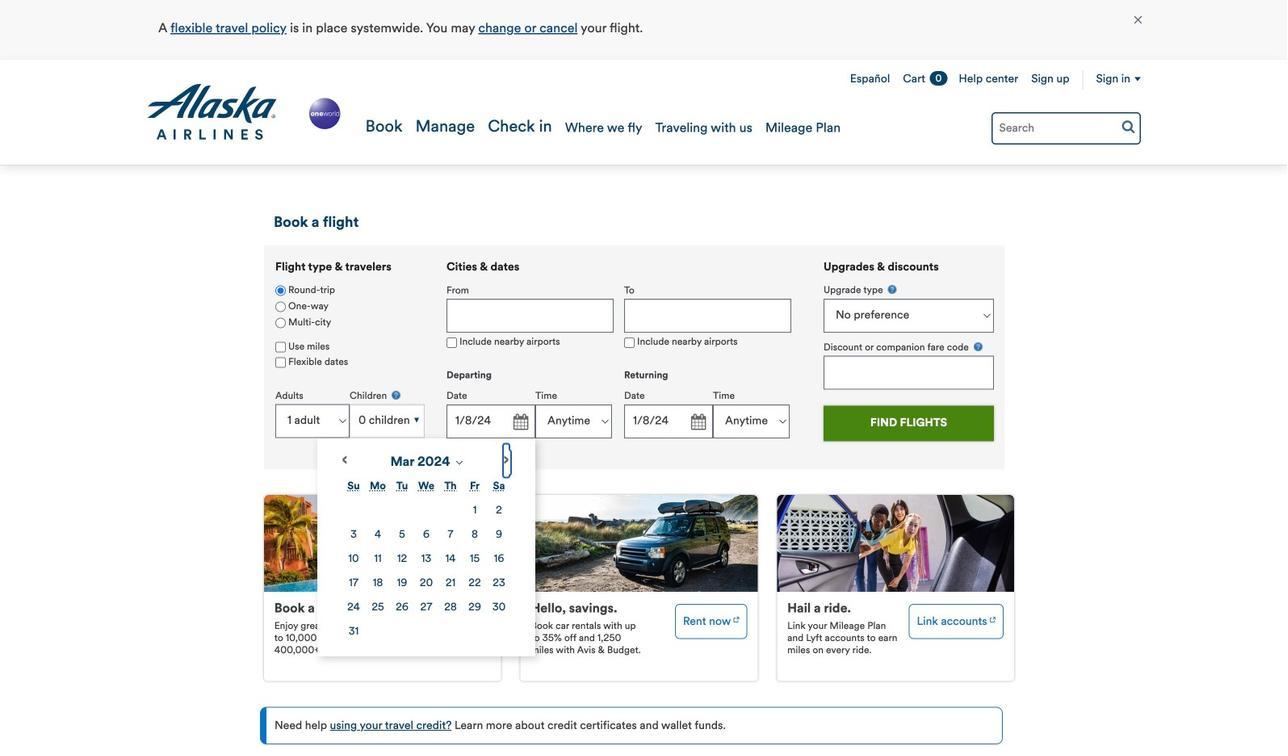 Task type: describe. For each thing, give the bounding box(es) containing it.
alaska airlines logo image
[[146, 84, 278, 141]]

5 row from the top
[[342, 596, 511, 620]]

header nav bar navigation
[[0, 60, 1287, 166]]

4 row from the top
[[342, 572, 511, 596]]

book rides image
[[990, 611, 996, 625]]

3 row from the top
[[342, 547, 511, 572]]

book a stay image
[[477, 611, 483, 625]]

  radio
[[275, 286, 286, 296]]

1 open datepicker image from the left
[[509, 411, 531, 434]]

oneworld logo image
[[306, 95, 344, 132]]



Task type: locate. For each thing, give the bounding box(es) containing it.
2 row from the top
[[342, 523, 511, 547]]

option group
[[275, 283, 425, 332]]

open datepicker image
[[509, 411, 531, 434], [686, 411, 709, 434]]

cell
[[463, 499, 487, 523], [487, 499, 511, 523], [342, 523, 366, 547], [366, 523, 390, 547], [390, 523, 414, 547], [414, 523, 438, 547], [438, 523, 463, 547], [463, 523, 487, 547], [487, 523, 511, 547], [342, 547, 366, 572], [366, 547, 390, 572], [390, 547, 414, 572], [414, 547, 438, 572], [438, 547, 463, 572], [463, 547, 487, 572], [487, 547, 511, 572], [342, 572, 366, 596], [366, 572, 390, 596], [390, 572, 414, 596], [414, 572, 438, 596], [438, 572, 463, 596], [463, 572, 487, 596], [487, 572, 511, 596], [342, 596, 366, 620], [366, 596, 390, 620], [390, 596, 414, 620], [414, 596, 438, 620], [438, 596, 463, 620], [463, 596, 487, 620], [487, 596, 511, 620], [342, 620, 366, 644]]

1 vertical spatial   radio
[[275, 318, 286, 328]]

photo of a hotel with a swimming pool and palm trees image
[[264, 495, 501, 592]]

None text field
[[447, 299, 614, 333], [624, 299, 791, 333], [824, 356, 994, 390], [624, 404, 713, 438], [447, 299, 614, 333], [624, 299, 791, 333], [824, 356, 994, 390], [624, 404, 713, 438]]

1 row from the top
[[342, 499, 511, 523]]

grid
[[342, 475, 511, 644]]

search button image
[[1122, 120, 1135, 133]]

1   radio from the top
[[275, 302, 286, 312]]

Search text field
[[992, 112, 1141, 145]]

None checkbox
[[624, 337, 635, 348]]

rent now image
[[734, 611, 739, 625]]

1 horizontal spatial open datepicker image
[[686, 411, 709, 434]]

group
[[264, 245, 435, 460], [317, 262, 802, 656], [824, 283, 994, 390]]

2   radio from the top
[[275, 318, 286, 328]]

some kids opening a door image
[[777, 495, 1014, 592]]

  checkbox
[[275, 342, 286, 353]]

row
[[342, 499, 511, 523], [342, 523, 511, 547], [342, 547, 511, 572], [342, 572, 511, 596], [342, 596, 511, 620]]

0 horizontal spatial open datepicker image
[[509, 411, 531, 434]]

photo of an suv driving towards a mountain image
[[521, 495, 758, 592]]

None text field
[[447, 404, 535, 438]]

None checkbox
[[447, 337, 457, 348], [275, 357, 286, 368], [447, 337, 457, 348], [275, 357, 286, 368]]

None submit
[[824, 406, 994, 441]]

  radio
[[275, 302, 286, 312], [275, 318, 286, 328]]

2 open datepicker image from the left
[[686, 411, 709, 434]]

0 vertical spatial   radio
[[275, 302, 286, 312]]



Task type: vqa. For each thing, say whether or not it's contained in the screenshot.
option group
yes



